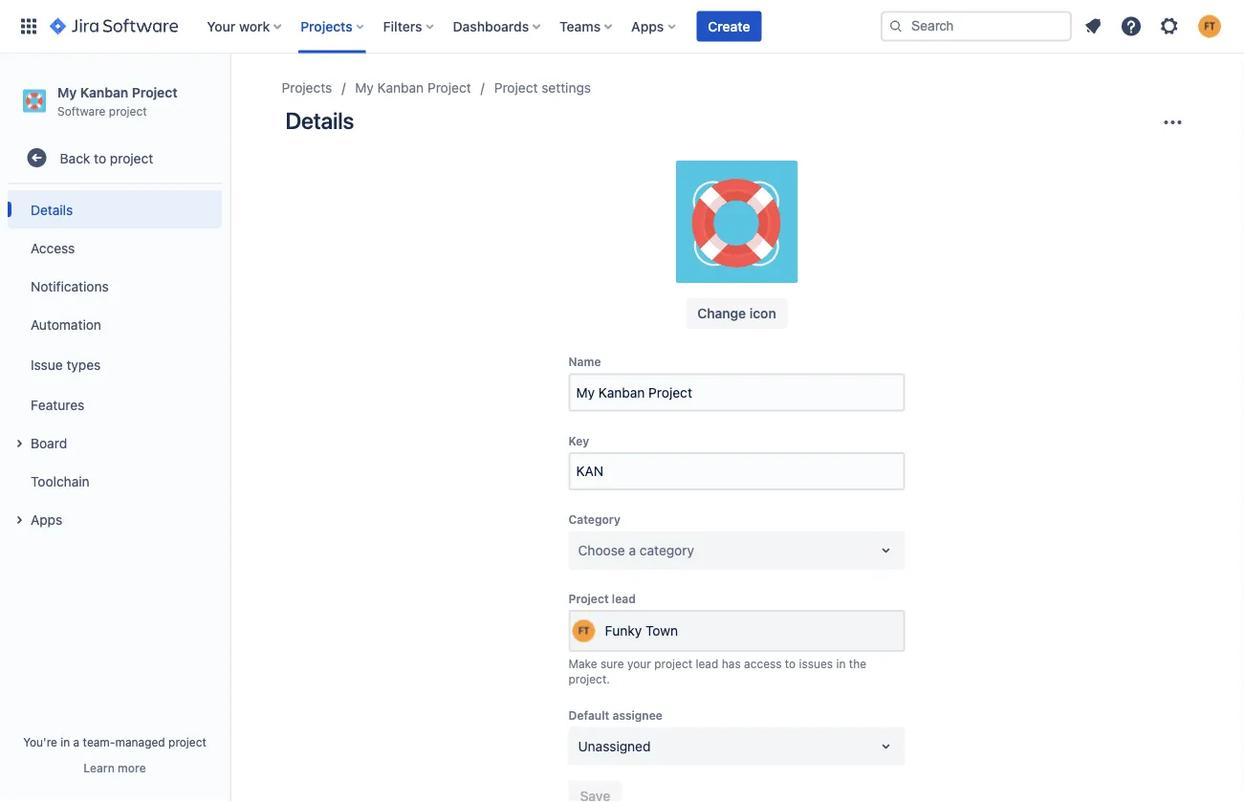 Task type: locate. For each thing, give the bounding box(es) containing it.
make
[[569, 657, 598, 671]]

learn more button
[[84, 761, 146, 776]]

sidebar navigation image
[[209, 77, 251, 115]]

change
[[698, 306, 747, 321]]

kanban down filters
[[378, 80, 424, 96]]

default assignee
[[569, 709, 663, 723]]

apps button
[[626, 11, 683, 42]]

1 horizontal spatial a
[[629, 542, 636, 558]]

projects
[[301, 18, 353, 34], [282, 80, 332, 96]]

expand image for apps
[[8, 509, 31, 532]]

1 vertical spatial in
[[61, 736, 70, 749]]

your work button
[[201, 11, 289, 42]]

a left team-
[[73, 736, 80, 749]]

icon
[[750, 306, 777, 321]]

toolchain link
[[8, 462, 222, 501]]

1 vertical spatial to
[[785, 657, 796, 671]]

access
[[744, 657, 782, 671]]

search image
[[889, 19, 904, 34]]

in right you're
[[61, 736, 70, 749]]

1 vertical spatial details
[[31, 202, 73, 217]]

expand image inside board button
[[8, 433, 31, 456]]

my kanban project
[[355, 80, 471, 96]]

features link
[[8, 386, 222, 424]]

0 vertical spatial in
[[837, 657, 846, 671]]

my inside my kanban project software project
[[57, 84, 77, 100]]

banner
[[0, 0, 1245, 54]]

my right projects link
[[355, 80, 374, 96]]

projects down projects popup button
[[282, 80, 332, 96]]

project inside my kanban project software project
[[132, 84, 178, 100]]

notifications
[[31, 278, 109, 294]]

a
[[629, 542, 636, 558], [73, 736, 80, 749]]

expand image down the features
[[8, 433, 31, 456]]

projects for projects link
[[282, 80, 332, 96]]

group
[[8, 185, 222, 545]]

0 vertical spatial to
[[94, 150, 106, 166]]

0 horizontal spatial a
[[73, 736, 80, 749]]

my kanban project software project
[[57, 84, 178, 117]]

has
[[722, 657, 741, 671]]

in left the
[[837, 657, 846, 671]]

apps
[[632, 18, 664, 34], [31, 512, 62, 528]]

projects inside projects popup button
[[301, 18, 353, 34]]

expand image
[[8, 433, 31, 456], [8, 509, 31, 532]]

managed
[[115, 736, 165, 749]]

kanban
[[378, 80, 424, 96], [80, 84, 128, 100]]

project
[[428, 80, 471, 96], [494, 80, 538, 96], [132, 84, 178, 100], [569, 592, 609, 606]]

sure
[[601, 657, 624, 671]]

to left the issues
[[785, 657, 796, 671]]

0 vertical spatial details
[[286, 107, 354, 134]]

expand image for board
[[8, 433, 31, 456]]

kanban up software on the top
[[80, 84, 128, 100]]

settings
[[542, 80, 591, 96]]

1 horizontal spatial to
[[785, 657, 796, 671]]

apps down toolchain
[[31, 512, 62, 528]]

my up software on the top
[[57, 84, 77, 100]]

automation
[[31, 317, 101, 332]]

help image
[[1120, 15, 1143, 38]]

open image
[[875, 735, 898, 758]]

details up access
[[31, 202, 73, 217]]

in
[[837, 657, 846, 671], [61, 736, 70, 749]]

project
[[109, 104, 147, 117], [110, 150, 153, 166], [655, 657, 693, 671], [168, 736, 207, 749]]

choose
[[578, 542, 626, 558]]

1 horizontal spatial apps
[[632, 18, 664, 34]]

1 vertical spatial projects
[[282, 80, 332, 96]]

my for my kanban project software project
[[57, 84, 77, 100]]

0 horizontal spatial details
[[31, 202, 73, 217]]

Key field
[[571, 454, 904, 489]]

lead
[[612, 592, 636, 606], [696, 657, 719, 671]]

a right "choose"
[[629, 542, 636, 558]]

create
[[708, 18, 751, 34]]

funky town image
[[573, 620, 596, 643]]

types
[[66, 357, 101, 372]]

1 vertical spatial a
[[73, 736, 80, 749]]

kanban inside my kanban project software project
[[80, 84, 128, 100]]

back to project
[[60, 150, 153, 166]]

1 expand image from the top
[[8, 433, 31, 456]]

Category text field
[[578, 541, 582, 560]]

lead up the funky
[[612, 592, 636, 606]]

unassigned
[[578, 739, 651, 754]]

Search field
[[881, 11, 1073, 42]]

0 horizontal spatial apps
[[31, 512, 62, 528]]

1 horizontal spatial details
[[286, 107, 354, 134]]

0 vertical spatial expand image
[[8, 433, 31, 456]]

projects up projects link
[[301, 18, 353, 34]]

0 vertical spatial apps
[[632, 18, 664, 34]]

1 horizontal spatial lead
[[696, 657, 719, 671]]

0 vertical spatial lead
[[612, 592, 636, 606]]

issues
[[799, 657, 833, 671]]

project right software on the top
[[109, 104, 147, 117]]

expand image inside apps button
[[8, 509, 31, 532]]

0 horizontal spatial lead
[[612, 592, 636, 606]]

more image
[[1162, 111, 1185, 134]]

key
[[569, 434, 590, 448]]

funky town
[[605, 624, 678, 639]]

0 horizontal spatial in
[[61, 736, 70, 749]]

apps inside apps button
[[31, 512, 62, 528]]

notifications link
[[8, 267, 222, 305]]

1 horizontal spatial in
[[837, 657, 846, 671]]

2 expand image from the top
[[8, 509, 31, 532]]

project settings
[[494, 80, 591, 96]]

learn more
[[84, 762, 146, 775]]

make sure your project lead has access to issues in the project.
[[569, 657, 867, 686]]

my
[[355, 80, 374, 96], [57, 84, 77, 100]]

default
[[569, 709, 610, 723]]

project left sidebar navigation icon
[[132, 84, 178, 100]]

lead left has
[[696, 657, 719, 671]]

to right back
[[94, 150, 106, 166]]

back to project link
[[8, 139, 222, 177]]

your work
[[207, 18, 270, 34]]

0 horizontal spatial my
[[57, 84, 77, 100]]

project up details link
[[110, 150, 153, 166]]

choose a category
[[578, 542, 695, 558]]

project right managed
[[168, 736, 207, 749]]

0 vertical spatial a
[[629, 542, 636, 558]]

0 vertical spatial projects
[[301, 18, 353, 34]]

0 horizontal spatial to
[[94, 150, 106, 166]]

details down projects link
[[286, 107, 354, 134]]

software
[[57, 104, 106, 117]]

teams
[[560, 18, 601, 34]]

1 horizontal spatial my
[[355, 80, 374, 96]]

apps right teams "popup button"
[[632, 18, 664, 34]]

to
[[94, 150, 106, 166], [785, 657, 796, 671]]

project right the your
[[655, 657, 693, 671]]

details
[[286, 107, 354, 134], [31, 202, 73, 217]]

jira software image
[[50, 15, 178, 38], [50, 15, 178, 38]]

1 vertical spatial apps
[[31, 512, 62, 528]]

back
[[60, 150, 90, 166]]

project down primary element
[[428, 80, 471, 96]]

0 horizontal spatial kanban
[[80, 84, 128, 100]]

board
[[31, 435, 67, 451]]

expand image down toolchain
[[8, 509, 31, 532]]

you're in a team-managed project
[[23, 736, 207, 749]]

primary element
[[11, 0, 881, 53]]

1 horizontal spatial kanban
[[378, 80, 424, 96]]

issue
[[31, 357, 63, 372]]

1 vertical spatial expand image
[[8, 509, 31, 532]]

issue types link
[[8, 344, 222, 386]]

category
[[569, 513, 621, 527]]

change icon
[[698, 306, 777, 321]]

1 vertical spatial lead
[[696, 657, 719, 671]]



Task type: describe. For each thing, give the bounding box(es) containing it.
automation link
[[8, 305, 222, 344]]

category
[[640, 542, 695, 558]]

board button
[[8, 424, 222, 462]]

open image
[[875, 539, 898, 562]]

name
[[569, 355, 601, 369]]

notifications image
[[1082, 15, 1105, 38]]

project lead
[[569, 592, 636, 606]]

your profile and settings image
[[1199, 15, 1222, 38]]

filters button
[[378, 11, 442, 42]]

lead inside the make sure your project lead has access to issues in the project.
[[696, 657, 719, 671]]

work
[[239, 18, 270, 34]]

your
[[628, 657, 652, 671]]

project inside my kanban project software project
[[109, 104, 147, 117]]

dashboards button
[[447, 11, 548, 42]]

issue types
[[31, 357, 101, 372]]

kanban for my kanban project software project
[[80, 84, 128, 100]]

create button
[[697, 11, 762, 42]]

access link
[[8, 229, 222, 267]]

access
[[31, 240, 75, 256]]

teams button
[[554, 11, 620, 42]]

team-
[[83, 736, 115, 749]]

your
[[207, 18, 236, 34]]

group containing details
[[8, 185, 222, 545]]

apps inside apps popup button
[[632, 18, 664, 34]]

details link
[[8, 191, 222, 229]]

toolchain
[[31, 473, 90, 489]]

the
[[849, 657, 867, 671]]

learn
[[84, 762, 115, 775]]

project left settings
[[494, 80, 538, 96]]

dashboards
[[453, 18, 529, 34]]

change icon button
[[686, 299, 788, 329]]

kanban for my kanban project
[[378, 80, 424, 96]]

projects button
[[295, 11, 372, 42]]

appswitcher icon image
[[17, 15, 40, 38]]

project settings link
[[494, 77, 591, 100]]

funky
[[605, 624, 642, 639]]

town
[[646, 624, 678, 639]]

banner containing your work
[[0, 0, 1245, 54]]

you're
[[23, 736, 57, 749]]

features
[[31, 397, 84, 413]]

Name field
[[571, 376, 904, 410]]

in inside the make sure your project lead has access to issues in the project.
[[837, 657, 846, 671]]

filters
[[383, 18, 423, 34]]

project.
[[569, 673, 610, 686]]

more
[[118, 762, 146, 775]]

assignee
[[613, 709, 663, 723]]

details inside group
[[31, 202, 73, 217]]

projects for projects popup button
[[301, 18, 353, 34]]

project up funky town image
[[569, 592, 609, 606]]

my kanban project link
[[355, 77, 471, 100]]

my for my kanban project
[[355, 80, 374, 96]]

apps button
[[8, 501, 222, 539]]

Default assignee text field
[[578, 737, 582, 756]]

settings image
[[1159, 15, 1182, 38]]

project inside the make sure your project lead has access to issues in the project.
[[655, 657, 693, 671]]

to inside the make sure your project lead has access to issues in the project.
[[785, 657, 796, 671]]

project avatar image
[[676, 161, 798, 283]]

projects link
[[282, 77, 332, 100]]



Task type: vqa. For each thing, say whether or not it's contained in the screenshot.
lead inside Make sure your project lead has access to issues in the project.
yes



